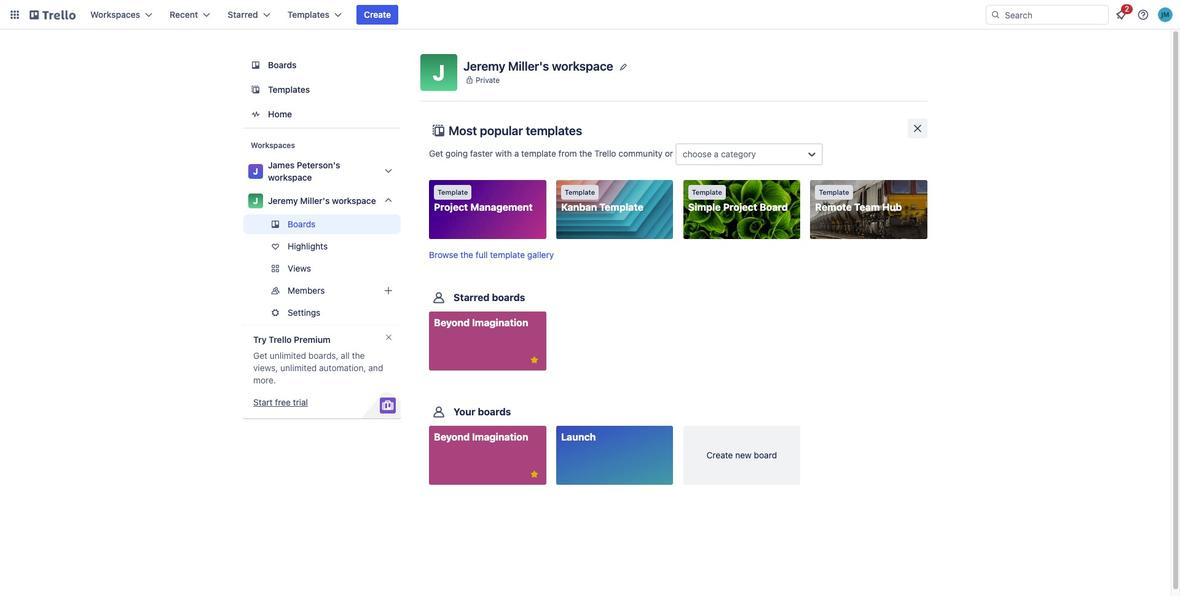 Task type: vqa. For each thing, say whether or not it's contained in the screenshot.
Create from template… Icon to the bottom
no



Task type: describe. For each thing, give the bounding box(es) containing it.
popular
[[480, 124, 523, 138]]

Search field
[[1001, 6, 1108, 24]]

1 vertical spatial miller's
[[300, 196, 330, 206]]

beyond imagination for click to unstar this board. it will be removed from your starred list. image
[[434, 432, 528, 443]]

home image
[[248, 107, 263, 122]]

2 notifications image
[[1114, 7, 1129, 22]]

j button
[[421, 54, 457, 91]]

primary element
[[0, 0, 1180, 30]]

trial
[[293, 397, 308, 408]]

category
[[721, 149, 756, 159]]

workspaces button
[[83, 5, 160, 25]]

1 vertical spatial templates
[[268, 84, 310, 95]]

highlights
[[288, 241, 328, 251]]

with
[[495, 148, 512, 158]]

beyond for click to unstar this board. it will be removed from your starred list. icon
[[434, 317, 470, 328]]

highlights link
[[243, 237, 401, 256]]

project inside template simple project board
[[723, 202, 757, 213]]

settings
[[288, 307, 321, 318]]

board
[[754, 450, 777, 461]]

imagination for click to unstar this board. it will be removed from your starred list. image
[[472, 432, 528, 443]]

browse the full template gallery link
[[429, 250, 554, 260]]

2 boards link from the top
[[243, 215, 401, 234]]

click to unstar this board. it will be removed from your starred list. image
[[529, 469, 540, 480]]

browse the full template gallery
[[429, 250, 554, 260]]

templates inside popup button
[[288, 9, 330, 20]]

your
[[454, 407, 476, 418]]

starred button
[[220, 5, 278, 25]]

views
[[288, 263, 311, 274]]

home
[[268, 109, 292, 119]]

boards for second boards link
[[288, 219, 316, 229]]

members
[[288, 285, 325, 296]]

the for get going faster with a template from the trello community or
[[579, 148, 592, 158]]

project inside template project management
[[434, 202, 468, 213]]

home link
[[243, 103, 401, 125]]

more.
[[253, 375, 276, 385]]

start free trial
[[253, 397, 308, 408]]

browse
[[429, 250, 458, 260]]

click to unstar this board. it will be removed from your starred list. image
[[529, 355, 540, 366]]

1 horizontal spatial jeremy miller's workspace
[[464, 59, 613, 73]]

all
[[341, 350, 350, 361]]

james
[[268, 160, 295, 170]]

0 vertical spatial unlimited
[[270, 350, 306, 361]]

add image
[[381, 283, 396, 298]]

create for create new board
[[707, 450, 733, 461]]

team
[[854, 202, 880, 213]]

template simple project board
[[688, 188, 788, 213]]

try trello premium get unlimited boards, all the views, unlimited automation, and more.
[[253, 334, 383, 385]]

get inside try trello premium get unlimited boards, all the views, unlimited automation, and more.
[[253, 350, 267, 361]]

template kanban template
[[561, 188, 644, 213]]

peterson's
[[297, 160, 340, 170]]

1 vertical spatial template
[[490, 250, 525, 260]]

template for kanban
[[565, 188, 595, 196]]

jeremy miller (jeremymiller198) image
[[1158, 7, 1173, 22]]

1 boards link from the top
[[243, 54, 401, 76]]

beyond for click to unstar this board. it will be removed from your starred list. image
[[434, 432, 470, 443]]

get going faster with a template from the trello community or
[[429, 148, 676, 158]]

open information menu image
[[1137, 9, 1150, 21]]

recent button
[[162, 5, 218, 25]]

launch
[[561, 432, 596, 443]]

your boards
[[454, 407, 511, 418]]

workspace inside james peterson's workspace
[[268, 172, 312, 183]]

templates link
[[243, 79, 401, 101]]

faster
[[470, 148, 493, 158]]

boards,
[[309, 350, 339, 361]]

0 vertical spatial workspace
[[552, 59, 613, 73]]

board
[[760, 202, 788, 213]]

starred for starred boards
[[454, 292, 490, 303]]

search image
[[991, 10, 1001, 20]]

boards for starred boards
[[492, 292, 525, 303]]

and
[[368, 363, 383, 373]]



Task type: locate. For each thing, give the bounding box(es) containing it.
templates
[[288, 9, 330, 20], [268, 84, 310, 95]]

1 vertical spatial beyond imagination
[[434, 432, 528, 443]]

1 vertical spatial jeremy miller's workspace
[[268, 196, 376, 206]]

0 vertical spatial the
[[579, 148, 592, 158]]

get left going
[[429, 148, 443, 158]]

workspace
[[552, 59, 613, 73], [268, 172, 312, 183], [332, 196, 376, 206]]

settings link
[[243, 303, 401, 323]]

create button
[[357, 5, 398, 25]]

back to home image
[[30, 5, 76, 25]]

imagination for click to unstar this board. it will be removed from your starred list. icon
[[472, 317, 528, 328]]

1 vertical spatial trello
[[269, 334, 292, 345]]

0 vertical spatial jeremy miller's workspace
[[464, 59, 613, 73]]

templates button
[[280, 5, 349, 25]]

trello inside try trello premium get unlimited boards, all the views, unlimited automation, and more.
[[269, 334, 292, 345]]

j inside button
[[433, 60, 445, 85]]

boards
[[492, 292, 525, 303], [478, 407, 511, 418]]

template
[[521, 148, 556, 158], [490, 250, 525, 260]]

0 horizontal spatial create
[[364, 9, 391, 20]]

a right choose
[[714, 149, 719, 159]]

jeremy miller's workspace up private
[[464, 59, 613, 73]]

trello right try
[[269, 334, 292, 345]]

1 imagination from the top
[[472, 317, 528, 328]]

1 vertical spatial starred
[[454, 292, 490, 303]]

beyond imagination for click to unstar this board. it will be removed from your starred list. icon
[[434, 317, 528, 328]]

most popular templates
[[449, 124, 582, 138]]

premium
[[294, 334, 331, 345]]

choose a category
[[683, 149, 756, 159]]

beyond imagination down starred boards
[[434, 317, 528, 328]]

1 vertical spatial get
[[253, 350, 267, 361]]

1 vertical spatial beyond
[[434, 432, 470, 443]]

workspaces inside dropdown button
[[90, 9, 140, 20]]

1 horizontal spatial workspaces
[[251, 141, 295, 150]]

1 beyond imagination link from the top
[[429, 312, 546, 371]]

boards
[[268, 60, 297, 70], [288, 219, 316, 229]]

unlimited down boards,
[[280, 363, 317, 373]]

starred
[[228, 9, 258, 20], [454, 292, 490, 303]]

gallery
[[527, 250, 554, 260]]

workspace down james
[[268, 172, 312, 183]]

jeremy up private
[[464, 59, 505, 73]]

j for james peterson's workspace
[[253, 166, 258, 176]]

1 vertical spatial unlimited
[[280, 363, 317, 373]]

members link
[[243, 281, 401, 301]]

0 horizontal spatial jeremy
[[268, 196, 298, 206]]

trello left community
[[595, 148, 616, 158]]

template right the kanban
[[599, 202, 644, 213]]

create new board
[[707, 450, 777, 461]]

the inside try trello premium get unlimited boards, all the views, unlimited automation, and more.
[[352, 350, 365, 361]]

1 horizontal spatial the
[[461, 250, 473, 260]]

0 horizontal spatial trello
[[269, 334, 292, 345]]

private
[[476, 75, 500, 85]]

most
[[449, 124, 477, 138]]

workspace down primary "element"
[[552, 59, 613, 73]]

jeremy miller's workspace down james peterson's workspace
[[268, 196, 376, 206]]

imagination down starred boards
[[472, 317, 528, 328]]

boards link up highlights link on the top of the page
[[243, 215, 401, 234]]

beyond imagination link down your boards
[[429, 426, 546, 485]]

jeremy down james
[[268, 196, 298, 206]]

1 vertical spatial create
[[707, 450, 733, 461]]

template down going
[[438, 188, 468, 196]]

1 horizontal spatial jeremy
[[464, 59, 505, 73]]

0 horizontal spatial workspace
[[268, 172, 312, 183]]

1 vertical spatial j
[[253, 166, 258, 176]]

boards right "your" on the bottom left
[[478, 407, 511, 418]]

1 beyond imagination from the top
[[434, 317, 528, 328]]

the for try trello premium get unlimited boards, all the views, unlimited automation, and more.
[[352, 350, 365, 361]]

going
[[446, 148, 468, 158]]

0 vertical spatial workspaces
[[90, 9, 140, 20]]

jeremy
[[464, 59, 505, 73], [268, 196, 298, 206]]

0 horizontal spatial starred
[[228, 9, 258, 20]]

create
[[364, 9, 391, 20], [707, 450, 733, 461]]

starred down full on the top of page
[[454, 292, 490, 303]]

the
[[579, 148, 592, 158], [461, 250, 473, 260], [352, 350, 365, 361]]

0 vertical spatial starred
[[228, 9, 258, 20]]

0 vertical spatial beyond imagination
[[434, 317, 528, 328]]

board image
[[248, 58, 263, 73]]

imagination
[[472, 317, 528, 328], [472, 432, 528, 443]]

template inside template project management
[[438, 188, 468, 196]]

boards down browse the full template gallery link
[[492, 292, 525, 303]]

create inside button
[[364, 9, 391, 20]]

0 vertical spatial j
[[433, 60, 445, 85]]

template up the kanban
[[565, 188, 595, 196]]

2 beyond from the top
[[434, 432, 470, 443]]

beyond imagination
[[434, 317, 528, 328], [434, 432, 528, 443]]

jeremy miller's workspace
[[464, 59, 613, 73], [268, 196, 376, 206]]

2 vertical spatial workspace
[[332, 196, 376, 206]]

template down templates
[[521, 148, 556, 158]]

james peterson's workspace
[[268, 160, 340, 183]]

beyond down "your" on the bottom left
[[434, 432, 470, 443]]

get
[[429, 148, 443, 158], [253, 350, 267, 361]]

templates up home
[[268, 84, 310, 95]]

unlimited up "views,"
[[270, 350, 306, 361]]

1 horizontal spatial trello
[[595, 148, 616, 158]]

0 vertical spatial jeremy
[[464, 59, 505, 73]]

2 beyond imagination from the top
[[434, 432, 528, 443]]

views link
[[243, 259, 401, 279]]

start
[[253, 397, 273, 408]]

project left board
[[723, 202, 757, 213]]

1 project from the left
[[434, 202, 468, 213]]

beyond down starred boards
[[434, 317, 470, 328]]

1 vertical spatial boards
[[478, 407, 511, 418]]

trello
[[595, 148, 616, 158], [269, 334, 292, 345]]

beyond imagination link
[[429, 312, 546, 371], [429, 426, 546, 485]]

create for create
[[364, 9, 391, 20]]

0 vertical spatial create
[[364, 9, 391, 20]]

template board image
[[248, 82, 263, 97]]

1 horizontal spatial get
[[429, 148, 443, 158]]

try
[[253, 334, 267, 345]]

community
[[619, 148, 663, 158]]

1 vertical spatial boards link
[[243, 215, 401, 234]]

beyond
[[434, 317, 470, 328], [434, 432, 470, 443]]

starred for starred
[[228, 9, 258, 20]]

0 horizontal spatial the
[[352, 350, 365, 361]]

0 horizontal spatial project
[[434, 202, 468, 213]]

0 vertical spatial get
[[429, 148, 443, 158]]

project up browse
[[434, 202, 468, 213]]

1 vertical spatial the
[[461, 250, 473, 260]]

2 beyond imagination link from the top
[[429, 426, 546, 485]]

boards link up templates link
[[243, 54, 401, 76]]

0 horizontal spatial jeremy miller's workspace
[[268, 196, 376, 206]]

1 horizontal spatial create
[[707, 450, 733, 461]]

the right from
[[579, 148, 592, 158]]

miller's
[[508, 59, 549, 73], [300, 196, 330, 206]]

0 vertical spatial beyond
[[434, 317, 470, 328]]

1 vertical spatial workspace
[[268, 172, 312, 183]]

workspaces
[[90, 9, 140, 20], [251, 141, 295, 150]]

2 horizontal spatial workspace
[[552, 59, 613, 73]]

or
[[665, 148, 673, 158]]

kanban
[[561, 202, 597, 213]]

1 horizontal spatial miller's
[[508, 59, 549, 73]]

1 vertical spatial workspaces
[[251, 141, 295, 150]]

template inside template simple project board
[[692, 188, 722, 196]]

a
[[514, 148, 519, 158], [714, 149, 719, 159]]

beyond imagination down your boards
[[434, 432, 528, 443]]

0 horizontal spatial a
[[514, 148, 519, 158]]

template project management
[[434, 188, 533, 213]]

template right full on the top of page
[[490, 250, 525, 260]]

2 imagination from the top
[[472, 432, 528, 443]]

0 horizontal spatial get
[[253, 350, 267, 361]]

boards up highlights
[[288, 219, 316, 229]]

new
[[735, 450, 752, 461]]

1 vertical spatial jeremy
[[268, 196, 298, 206]]

0 vertical spatial boards link
[[243, 54, 401, 76]]

boards for your boards
[[478, 407, 511, 418]]

get up "views,"
[[253, 350, 267, 361]]

unlimited
[[270, 350, 306, 361], [280, 363, 317, 373]]

0 horizontal spatial miller's
[[300, 196, 330, 206]]

0 vertical spatial boards
[[492, 292, 525, 303]]

0 horizontal spatial workspaces
[[90, 9, 140, 20]]

a right with
[[514, 148, 519, 158]]

boards right board image
[[268, 60, 297, 70]]

1 vertical spatial boards
[[288, 219, 316, 229]]

views,
[[253, 363, 278, 373]]

1 horizontal spatial project
[[723, 202, 757, 213]]

0 vertical spatial boards
[[268, 60, 297, 70]]

template up remote
[[819, 188, 849, 196]]

1 horizontal spatial a
[[714, 149, 719, 159]]

1 horizontal spatial starred
[[454, 292, 490, 303]]

the right "all"
[[352, 350, 365, 361]]

templates
[[526, 124, 582, 138]]

boards for second boards link from the bottom
[[268, 60, 297, 70]]

template for remote
[[819, 188, 849, 196]]

2 project from the left
[[723, 202, 757, 213]]

template up simple
[[692, 188, 722, 196]]

template remote team hub
[[815, 188, 902, 213]]

0 vertical spatial templates
[[288, 9, 330, 20]]

beyond imagination link down starred boards
[[429, 312, 546, 371]]

imagination down your boards
[[472, 432, 528, 443]]

2 vertical spatial the
[[352, 350, 365, 361]]

recent
[[170, 9, 198, 20]]

1 horizontal spatial workspace
[[332, 196, 376, 206]]

0 vertical spatial beyond imagination link
[[429, 312, 546, 371]]

from
[[559, 148, 577, 158]]

template for simple
[[692, 188, 722, 196]]

the left full on the top of page
[[461, 250, 473, 260]]

0 vertical spatial imagination
[[472, 317, 528, 328]]

launch link
[[556, 426, 673, 485]]

choose
[[683, 149, 712, 159]]

starred up board image
[[228, 9, 258, 20]]

boards link
[[243, 54, 401, 76], [243, 215, 401, 234]]

start free trial button
[[253, 397, 308, 409]]

remote
[[815, 202, 852, 213]]

full
[[476, 250, 488, 260]]

j
[[433, 60, 445, 85], [253, 166, 258, 176], [253, 196, 258, 206]]

j for jeremy miller's workspace
[[253, 196, 258, 206]]

1 vertical spatial beyond imagination link
[[429, 426, 546, 485]]

hub
[[882, 202, 902, 213]]

2 horizontal spatial the
[[579, 148, 592, 158]]

template
[[438, 188, 468, 196], [565, 188, 595, 196], [692, 188, 722, 196], [819, 188, 849, 196], [599, 202, 644, 213]]

0 vertical spatial trello
[[595, 148, 616, 158]]

project
[[434, 202, 468, 213], [723, 202, 757, 213]]

1 vertical spatial imagination
[[472, 432, 528, 443]]

0 vertical spatial miller's
[[508, 59, 549, 73]]

0 vertical spatial template
[[521, 148, 556, 158]]

templates right starred dropdown button
[[288, 9, 330, 20]]

1 beyond from the top
[[434, 317, 470, 328]]

automation,
[[319, 363, 366, 373]]

2 vertical spatial j
[[253, 196, 258, 206]]

management
[[471, 202, 533, 213]]

simple
[[688, 202, 721, 213]]

template inside template remote team hub
[[819, 188, 849, 196]]

workspace down peterson's
[[332, 196, 376, 206]]

starred inside starred dropdown button
[[228, 9, 258, 20]]

template for project
[[438, 188, 468, 196]]

starred boards
[[454, 292, 525, 303]]

free
[[275, 397, 291, 408]]



